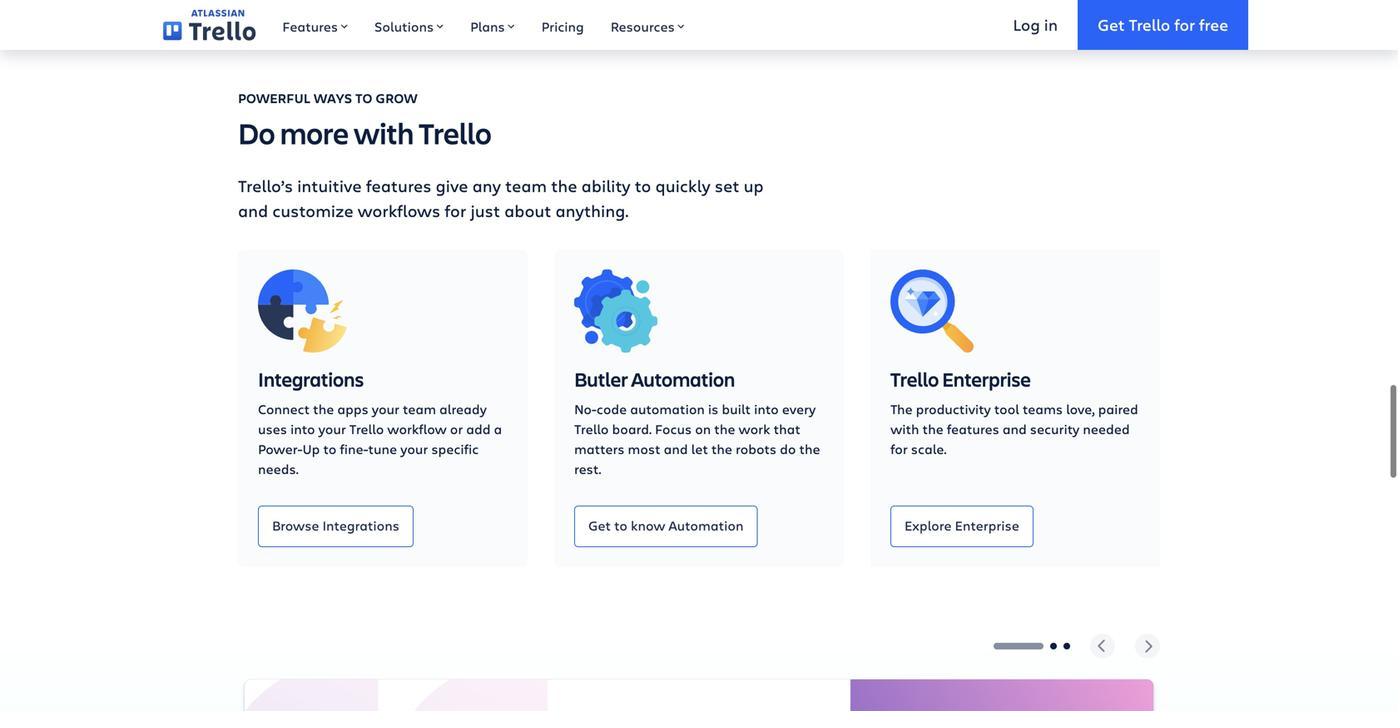 Task type: locate. For each thing, give the bounding box(es) containing it.
scale.
[[911, 440, 947, 458]]

plans
[[470, 17, 505, 35]]

and down tool
[[1003, 420, 1027, 438]]

0 vertical spatial features
[[366, 174, 432, 197]]

0 vertical spatial get
[[1098, 14, 1125, 35]]

1 vertical spatial with
[[891, 420, 919, 438]]

2 vertical spatial your
[[401, 440, 428, 458]]

trello inside 'powerful ways to grow do more with trello'
[[419, 113, 492, 153]]

your right apps
[[372, 400, 400, 418]]

to inside 'powerful ways to grow do more with trello'
[[355, 89, 372, 107]]

0 vertical spatial automation
[[631, 366, 735, 392]]

apps
[[337, 400, 369, 418]]

power-
[[258, 440, 303, 458]]

0 vertical spatial enterprise
[[943, 366, 1031, 392]]

and inside trello's intuitive features give any team the ability to quickly set up and customize workflows for just about anything.
[[238, 199, 268, 222]]

into
[[754, 400, 779, 418], [290, 420, 315, 438]]

with
[[354, 113, 414, 153], [891, 420, 919, 438]]

team inside integrations connect the apps your team already uses into your trello workflow or add a power-up to fine-tune your specific needs.
[[403, 400, 436, 418]]

and
[[238, 199, 268, 222], [1003, 420, 1027, 438], [664, 440, 688, 458]]

enterprise inside trello enterprise the productivity tool teams love, paired with the features and security needed for scale.
[[943, 366, 1031, 392]]

0 vertical spatial for
[[1175, 14, 1195, 35]]

for down give
[[445, 199, 466, 222]]

2 horizontal spatial and
[[1003, 420, 1027, 438]]

features inside trello enterprise the productivity tool teams love, paired with the features and security needed for scale.
[[947, 420, 1000, 438]]

powerful
[[238, 89, 311, 107]]

the inside trello enterprise the productivity tool teams love, paired with the features and security needed for scale.
[[923, 420, 944, 438]]

into up up
[[290, 420, 315, 438]]

matters
[[574, 440, 625, 458]]

the up 'anything.'
[[551, 174, 577, 197]]

integrations up connect at the bottom left of the page
[[258, 366, 364, 392]]

about
[[505, 199, 551, 222]]

0 vertical spatial integrations
[[258, 366, 364, 392]]

your
[[372, 400, 400, 418], [318, 420, 346, 438], [401, 440, 428, 458]]

on
[[695, 420, 711, 438]]

next image
[[1135, 634, 1160, 659]]

trello
[[1129, 14, 1171, 35], [419, 113, 492, 153], [891, 366, 939, 392], [349, 420, 384, 438], [574, 420, 609, 438]]

to inside trello's intuitive features give any team the ability to quickly set up and customize workflows for just about anything.
[[635, 174, 651, 197]]

get for get trello for free
[[1098, 14, 1125, 35]]

more
[[280, 113, 349, 153]]

1 vertical spatial your
[[318, 420, 346, 438]]

integrations
[[258, 366, 364, 392], [323, 517, 399, 535]]

ways
[[314, 89, 352, 107]]

to inside integrations connect the apps your team already uses into your trello workflow or add a power-up to fine-tune your specific needs.
[[323, 440, 337, 458]]

automation up automation
[[631, 366, 735, 392]]

up
[[744, 174, 764, 197]]

1 vertical spatial enterprise
[[955, 517, 1020, 535]]

get trello for free
[[1098, 14, 1229, 35]]

atlassian trello image
[[163, 9, 256, 41]]

previous image
[[1090, 634, 1115, 659]]

enterprise for explore
[[955, 517, 1020, 535]]

into inside butler automation no-code automation is built into every trello board. focus on the work that matters most and let the robots do the rest.
[[754, 400, 779, 418]]

to right up
[[323, 440, 337, 458]]

set
[[715, 174, 740, 197]]

the up scale.
[[923, 420, 944, 438]]

1 horizontal spatial team
[[505, 174, 547, 197]]

automation
[[631, 366, 735, 392], [669, 517, 744, 535]]

1 vertical spatial features
[[947, 420, 1000, 438]]

explore enterprise link
[[891, 506, 1034, 548]]

and down 'trello's'
[[238, 199, 268, 222]]

1 vertical spatial into
[[290, 420, 315, 438]]

1 vertical spatial and
[[1003, 420, 1027, 438]]

0 horizontal spatial features
[[366, 174, 432, 197]]

automation right know
[[669, 517, 744, 535]]

0 horizontal spatial with
[[354, 113, 414, 153]]

1 horizontal spatial into
[[754, 400, 779, 418]]

your down workflow
[[401, 440, 428, 458]]

enterprise for trello
[[943, 366, 1031, 392]]

features down "productivity"
[[947, 420, 1000, 438]]

to right ability
[[635, 174, 651, 197]]

get right in
[[1098, 14, 1125, 35]]

2 horizontal spatial your
[[401, 440, 428, 458]]

no-
[[574, 400, 597, 418]]

features
[[366, 174, 432, 197], [947, 420, 1000, 438]]

0 horizontal spatial into
[[290, 420, 315, 438]]

get
[[1098, 14, 1125, 35], [589, 517, 611, 535]]

for left free
[[1175, 14, 1195, 35]]

for
[[1175, 14, 1195, 35], [445, 199, 466, 222], [891, 440, 908, 458]]

1 vertical spatial for
[[445, 199, 466, 222]]

for inside trello enterprise the productivity tool teams love, paired with the features and security needed for scale.
[[891, 440, 908, 458]]

0 vertical spatial and
[[238, 199, 268, 222]]

team for trello's
[[505, 174, 547, 197]]

features up workflows on the left top of the page
[[366, 174, 432, 197]]

2 vertical spatial for
[[891, 440, 908, 458]]

tune
[[368, 440, 397, 458]]

your down apps
[[318, 420, 346, 438]]

team up workflow
[[403, 400, 436, 418]]

to
[[355, 89, 372, 107], [635, 174, 651, 197], [323, 440, 337, 458], [614, 517, 628, 535]]

team
[[505, 174, 547, 197], [403, 400, 436, 418]]

with down grow at the left top of page
[[354, 113, 414, 153]]

enterprise right explore
[[955, 517, 1020, 535]]

trello inside integrations connect the apps your team already uses into your trello workflow or add a power-up to fine-tune your specific needs.
[[349, 420, 384, 438]]

powerful ways to grow do more with trello
[[238, 89, 492, 153]]

0 vertical spatial team
[[505, 174, 547, 197]]

0 vertical spatial into
[[754, 400, 779, 418]]

team inside trello's intuitive features give any team the ability to quickly set up and customize workflows for just about anything.
[[505, 174, 547, 197]]

trello up fine-
[[349, 420, 384, 438]]

trello up the
[[891, 366, 939, 392]]

enterprise up tool
[[943, 366, 1031, 392]]

0 horizontal spatial for
[[445, 199, 466, 222]]

rest.
[[574, 460, 601, 478]]

to right ways
[[355, 89, 372, 107]]

to left know
[[614, 517, 628, 535]]

get left know
[[589, 517, 611, 535]]

trello down no-
[[574, 420, 609, 438]]

0 vertical spatial with
[[354, 113, 414, 153]]

integrations right the "browse"
[[323, 517, 399, 535]]

the right let
[[712, 440, 733, 458]]

for left scale.
[[891, 440, 908, 458]]

trello's
[[238, 174, 293, 197]]

that
[[774, 420, 801, 438]]

0 vertical spatial your
[[372, 400, 400, 418]]

1 horizontal spatial with
[[891, 420, 919, 438]]

the left apps
[[313, 400, 334, 418]]

trello's intuitive features give any team the ability to quickly set up and customize workflows for just about anything.
[[238, 174, 764, 222]]

and down focus
[[664, 440, 688, 458]]

integrations inside integrations connect the apps your team already uses into your trello workflow or add a power-up to fine-tune your specific needs.
[[258, 366, 364, 392]]

team up the about
[[505, 174, 547, 197]]

1 horizontal spatial and
[[664, 440, 688, 458]]

1 vertical spatial team
[[403, 400, 436, 418]]

pricing
[[542, 17, 584, 35]]

0 horizontal spatial and
[[238, 199, 268, 222]]

log
[[1013, 14, 1040, 35]]

plans button
[[457, 0, 528, 50]]

2 horizontal spatial for
[[1175, 14, 1195, 35]]

the
[[551, 174, 577, 197], [313, 400, 334, 418], [714, 420, 735, 438], [923, 420, 944, 438], [712, 440, 733, 458], [800, 440, 820, 458]]

1 horizontal spatial get
[[1098, 14, 1125, 35]]

into up work
[[754, 400, 779, 418]]

1 horizontal spatial features
[[947, 420, 1000, 438]]

with down the
[[891, 420, 919, 438]]

0 horizontal spatial get
[[589, 517, 611, 535]]

quickly
[[656, 174, 711, 197]]

do
[[780, 440, 796, 458]]

just
[[471, 199, 500, 222]]

let
[[691, 440, 708, 458]]

0 horizontal spatial team
[[403, 400, 436, 418]]

enterprise
[[943, 366, 1031, 392], [955, 517, 1020, 535]]

tool
[[995, 400, 1020, 418]]

the
[[891, 400, 913, 418]]

2 vertical spatial and
[[664, 440, 688, 458]]

teams
[[1023, 400, 1063, 418]]

1 vertical spatial get
[[589, 517, 611, 535]]

1 horizontal spatial for
[[891, 440, 908, 458]]

fine-
[[340, 440, 368, 458]]

built
[[722, 400, 751, 418]]

1 horizontal spatial your
[[372, 400, 400, 418]]

every
[[782, 400, 816, 418]]

trello up give
[[419, 113, 492, 153]]

grow
[[376, 89, 418, 107]]



Task type: vqa. For each thing, say whether or not it's contained in the screenshot.
the care in the the "So far, this platform has saved the Canine Care Team 10- 20 hours per week, the Training Team 20-25 hours per week, and the Client Services Team 25-40 hours per week."
no



Task type: describe. For each thing, give the bounding box(es) containing it.
browse integrations
[[272, 517, 399, 535]]

0 horizontal spatial your
[[318, 420, 346, 438]]

already
[[440, 400, 487, 418]]

free
[[1199, 14, 1229, 35]]

trello left free
[[1129, 14, 1171, 35]]

automation
[[630, 400, 705, 418]]

or
[[450, 420, 463, 438]]

most
[[628, 440, 661, 458]]

up
[[303, 440, 320, 458]]

specific
[[432, 440, 479, 458]]

paired
[[1098, 400, 1139, 418]]

browse integrations link
[[258, 506, 414, 548]]

the right do
[[800, 440, 820, 458]]

board.
[[612, 420, 652, 438]]

a
[[494, 420, 502, 438]]

1 vertical spatial automation
[[669, 517, 744, 535]]

needs.
[[258, 460, 299, 478]]

explore
[[905, 517, 952, 535]]

needed
[[1083, 420, 1130, 438]]

the inside trello's intuitive features give any team the ability to quickly set up and customize workflows for just about anything.
[[551, 174, 577, 197]]

1 vertical spatial integrations
[[323, 517, 399, 535]]

work
[[739, 420, 771, 438]]

connect
[[258, 400, 310, 418]]

explore enterprise
[[905, 517, 1020, 535]]

customize
[[272, 199, 354, 222]]

the right on
[[714, 420, 735, 438]]

anything.
[[556, 199, 629, 222]]

in
[[1044, 14, 1058, 35]]

features inside trello's intuitive features give any team the ability to quickly set up and customize workflows for just about anything.
[[366, 174, 432, 197]]

add
[[466, 420, 491, 438]]

do
[[238, 113, 275, 153]]

focus
[[655, 420, 692, 438]]

ability
[[582, 174, 631, 197]]

features button
[[269, 0, 361, 50]]

browse
[[272, 517, 319, 535]]

intuitive
[[297, 174, 362, 197]]

workflows
[[358, 199, 441, 222]]

get to know automation
[[589, 517, 744, 535]]

trello inside trello enterprise the productivity tool teams love, paired with the features and security needed for scale.
[[891, 366, 939, 392]]

any
[[472, 174, 501, 197]]

uses
[[258, 420, 287, 438]]

resources button
[[597, 0, 698, 50]]

with inside trello enterprise the productivity tool teams love, paired with the features and security needed for scale.
[[891, 420, 919, 438]]

is
[[708, 400, 719, 418]]

pricing link
[[528, 0, 597, 50]]

and inside butler automation no-code automation is built into every trello board. focus on the work that matters most and let the robots do the rest.
[[664, 440, 688, 458]]

solutions
[[375, 17, 434, 35]]

butler
[[574, 366, 628, 392]]

butler automation no-code automation is built into every trello board. focus on the work that matters most and let the robots do the rest.
[[574, 366, 820, 478]]

and inside trello enterprise the productivity tool teams love, paired with the features and security needed for scale.
[[1003, 420, 1027, 438]]

log in
[[1013, 14, 1058, 35]]

code
[[597, 400, 627, 418]]

trello enterprise the productivity tool teams love, paired with the features and security needed for scale.
[[891, 366, 1139, 458]]

integrations connect the apps your team already uses into your trello workflow or add a power-up to fine-tune your specific needs.
[[258, 366, 502, 478]]

workflow
[[387, 420, 447, 438]]

productivity
[[916, 400, 991, 418]]

for inside trello's intuitive features give any team the ability to quickly set up and customize workflows for just about anything.
[[445, 199, 466, 222]]

love,
[[1066, 400, 1095, 418]]

get trello for free link
[[1078, 0, 1249, 50]]

team for integrations
[[403, 400, 436, 418]]

know
[[631, 517, 666, 535]]

features
[[283, 17, 338, 35]]

give
[[436, 174, 468, 197]]

get for get to know automation
[[589, 517, 611, 535]]

with inside 'powerful ways to grow do more with trello'
[[354, 113, 414, 153]]

trello inside butler automation no-code automation is built into every trello board. focus on the work that matters most and let the robots do the rest.
[[574, 420, 609, 438]]

resources
[[611, 17, 675, 35]]

security
[[1030, 420, 1080, 438]]

the inside integrations connect the apps your team already uses into your trello workflow or add a power-up to fine-tune your specific needs.
[[313, 400, 334, 418]]

into inside integrations connect the apps your team already uses into your trello workflow or add a power-up to fine-tune your specific needs.
[[290, 420, 315, 438]]

get to know automation link
[[574, 506, 758, 548]]

log in link
[[993, 0, 1078, 50]]

automation inside butler automation no-code automation is built into every trello board. focus on the work that matters most and let the robots do the rest.
[[631, 366, 735, 392]]

robots
[[736, 440, 777, 458]]

solutions button
[[361, 0, 457, 50]]



